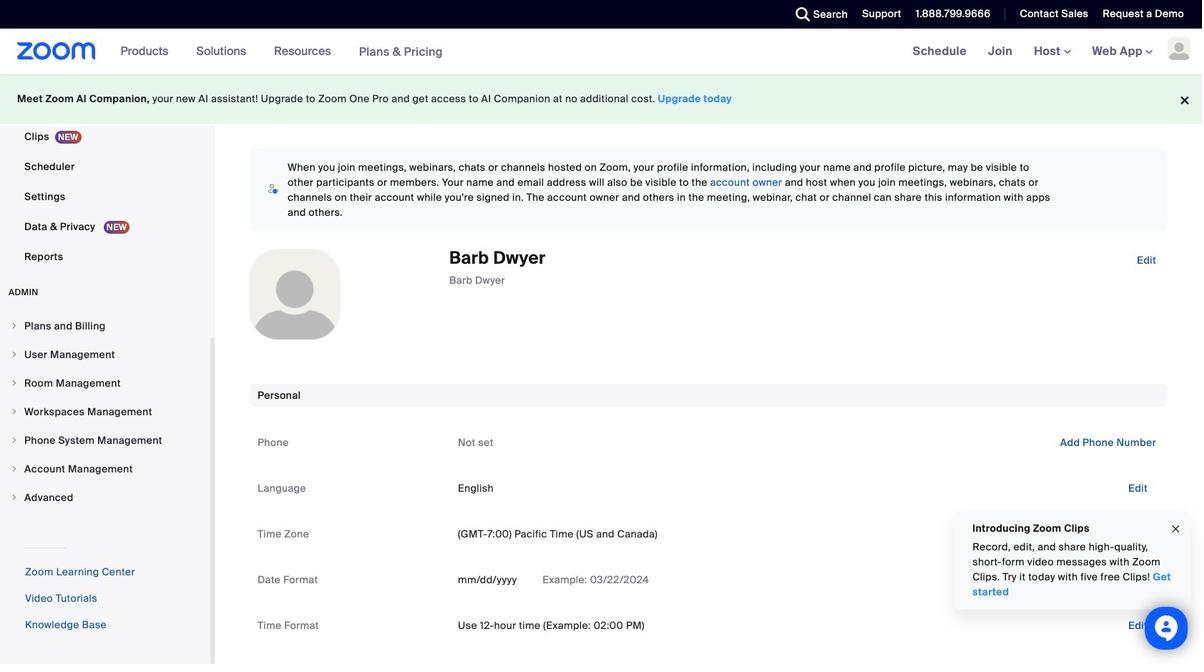 Task type: locate. For each thing, give the bounding box(es) containing it.
2 vertical spatial right image
[[10, 494, 19, 502]]

footer
[[0, 74, 1202, 124]]

1 vertical spatial right image
[[10, 408, 19, 416]]

6 menu item from the top
[[0, 456, 210, 483]]

right image
[[10, 379, 19, 388], [10, 408, 19, 416], [10, 494, 19, 502]]

7 menu item from the top
[[0, 484, 210, 512]]

banner
[[0, 29, 1202, 75]]

3 right image from the top
[[10, 436, 19, 445]]

right image for 3rd menu item from the top of the admin menu menu
[[10, 379, 19, 388]]

1 menu item from the top
[[0, 313, 210, 340]]

0 vertical spatial right image
[[10, 379, 19, 388]]

2 right image from the top
[[10, 351, 19, 359]]

4 menu item from the top
[[0, 399, 210, 426]]

menu item
[[0, 313, 210, 340], [0, 341, 210, 369], [0, 370, 210, 397], [0, 399, 210, 426], [0, 427, 210, 454], [0, 456, 210, 483], [0, 484, 210, 512]]

3 right image from the top
[[10, 494, 19, 502]]

4 right image from the top
[[10, 465, 19, 474]]

zoom logo image
[[17, 42, 96, 60]]

user photo image
[[250, 250, 340, 340]]

1 right image from the top
[[10, 379, 19, 388]]

right image
[[10, 322, 19, 331], [10, 351, 19, 359], [10, 436, 19, 445], [10, 465, 19, 474]]

2 right image from the top
[[10, 408, 19, 416]]

3 menu item from the top
[[0, 370, 210, 397]]



Task type: vqa. For each thing, say whether or not it's contained in the screenshot.
Comment Panel ICON
no



Task type: describe. For each thing, give the bounding box(es) containing it.
edit user photo image
[[283, 288, 306, 301]]

close image
[[1170, 521, 1181, 538]]

2 menu item from the top
[[0, 341, 210, 369]]

admin menu menu
[[0, 313, 210, 513]]

right image for fourth menu item from the bottom
[[10, 408, 19, 416]]

personal menu menu
[[0, 0, 210, 273]]

meetings navigation
[[902, 29, 1202, 75]]

profile picture image
[[1168, 37, 1191, 60]]

product information navigation
[[110, 29, 454, 75]]

right image for 7th menu item from the top of the admin menu menu
[[10, 494, 19, 502]]

5 menu item from the top
[[0, 427, 210, 454]]

1 right image from the top
[[10, 322, 19, 331]]



